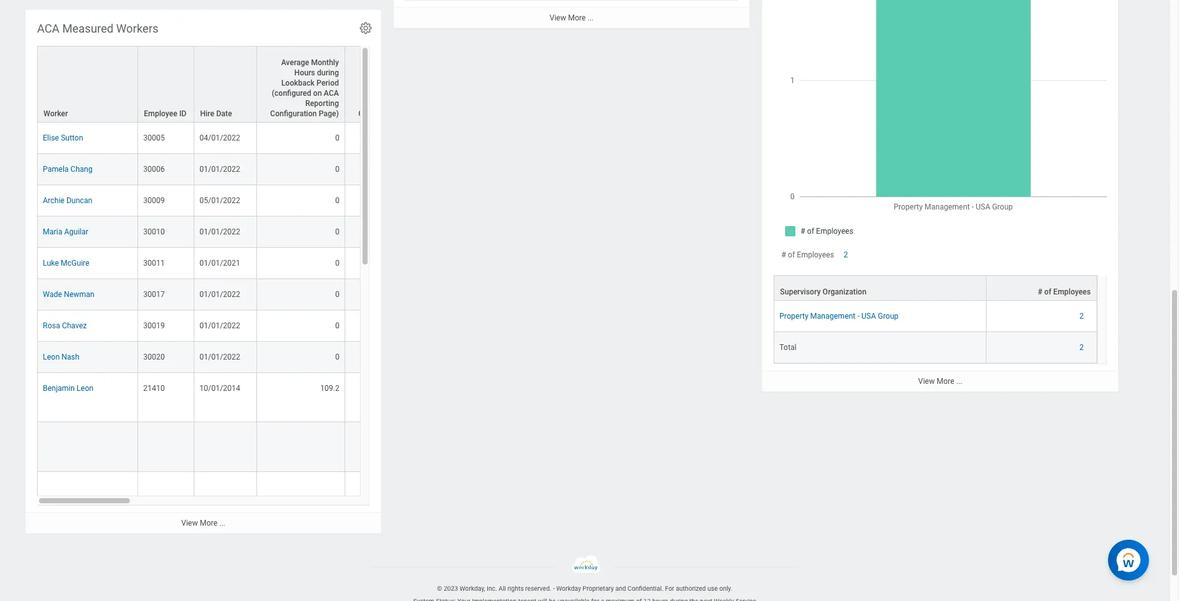 Task type: locate. For each thing, give the bounding box(es) containing it.
on inside average monthly hours during lookback period (configured on aca reporting configuration page)
[[313, 89, 322, 98]]

of
[[788, 251, 795, 260], [1045, 288, 1052, 297]]

1 horizontal spatial -
[[858, 312, 860, 321]]

chang
[[71, 165, 93, 174]]

aguilar
[[64, 228, 88, 237]]

period inside average weekly hours during lookback period (configured on aca reporting configuration page)
[[405, 79, 427, 88]]

# of employees button
[[987, 276, 1097, 301]]

2 vertical spatial view
[[181, 519, 198, 528]]

supervisory organization
[[780, 288, 867, 297]]

1 horizontal spatial reporting
[[394, 99, 427, 108]]

maria
[[43, 228, 62, 237]]

1 on from the left
[[313, 89, 322, 98]]

1 horizontal spatial lookback
[[370, 79, 403, 88]]

worker column header
[[37, 46, 138, 124]]

page)
[[319, 109, 339, 118], [407, 109, 427, 118]]

date
[[216, 109, 232, 118]]

on down weekly
[[402, 89, 410, 98]]

5 01/01/2022 from the top
[[200, 353, 240, 362]]

1 horizontal spatial view more ...
[[550, 14, 594, 22]]

0 vertical spatial view more ...
[[550, 14, 594, 22]]

aca
[[37, 22, 60, 35], [324, 89, 339, 98], [412, 89, 427, 98]]

1 during from the left
[[317, 69, 339, 77]]

row containing rosa chavez
[[37, 311, 1137, 342]]

01/01/2022 for 30019
[[200, 322, 240, 331]]

(configured inside average weekly hours during lookback period (configured on aca reporting configuration page)
[[360, 89, 400, 98]]

04/01/2022
[[200, 134, 240, 143]]

luke mcguire link
[[43, 257, 89, 268]]

mcguire
[[61, 259, 89, 268]]

total
[[780, 344, 797, 353]]

0 horizontal spatial ...
[[219, 519, 225, 528]]

hours down monthly
[[294, 69, 315, 77]]

1 vertical spatial ...
[[957, 378, 963, 387]]

row containing maria aguilar
[[37, 217, 1137, 248]]

average weekly hours during lookback period (configured on aca reporting configuration page)
[[359, 58, 427, 118]]

sutton
[[61, 134, 83, 143]]

0 for 30009
[[335, 196, 340, 205]]

leon
[[43, 353, 60, 362], [77, 384, 93, 393]]

©
[[437, 586, 442, 593]]

0 horizontal spatial page)
[[319, 109, 339, 118]]

1 horizontal spatial configuration
[[359, 109, 405, 118]]

hours inside average weekly hours during lookback period (configured on aca reporting configuration page)
[[383, 69, 403, 77]]

1 horizontal spatial #
[[1038, 288, 1043, 297]]

2 (configured from the left
[[360, 89, 400, 98]]

property management - usa group link
[[780, 310, 899, 321]]

more inside "element"
[[937, 378, 955, 387]]

8 0 from the top
[[335, 353, 340, 362]]

1 horizontal spatial of
[[1045, 288, 1052, 297]]

employees
[[797, 251, 834, 260], [1054, 288, 1091, 297]]

lookback inside average weekly hours during lookback period (configured on aca reporting configuration page)
[[370, 79, 403, 88]]

more
[[568, 14, 586, 22], [937, 378, 955, 387], [200, 519, 218, 528]]

... inside part-time employees working more than federal full-time standard "element"
[[957, 378, 963, 387]]

4 0 from the top
[[335, 228, 340, 237]]

1 horizontal spatial leon
[[77, 384, 93, 393]]

1 vertical spatial 2 button
[[1080, 312, 1086, 322]]

© 2023 workday, inc. all rights reserved. - workday proprietary and confidential. for authorized use only. footer
[[0, 556, 1170, 602]]

05/01/2022
[[200, 196, 240, 205]]

1 horizontal spatial during
[[405, 69, 427, 77]]

1 vertical spatial employees
[[1054, 288, 1091, 297]]

lookback inside average monthly hours during lookback period (configured on aca reporting configuration page)
[[281, 79, 315, 88]]

...
[[588, 14, 594, 22], [957, 378, 963, 387], [219, 519, 225, 528]]

aca inside average monthly hours during lookback period (configured on aca reporting configuration page)
[[324, 89, 339, 98]]

configuration inside average weekly hours during lookback period (configured on aca reporting configuration page)
[[359, 109, 405, 118]]

0 vertical spatial -
[[858, 312, 860, 321]]

#
[[782, 251, 786, 260], [1038, 288, 1043, 297]]

2
[[844, 251, 848, 260], [1080, 312, 1084, 321], [1080, 344, 1084, 353]]

view more ... for part-time employees working more than federal full-time standard "element"
[[919, 378, 963, 387]]

0 vertical spatial view more ... link
[[394, 7, 750, 28]]

hours for weekly
[[383, 69, 403, 77]]

during inside average weekly hours during lookback period (configured on aca reporting configuration page)
[[405, 69, 427, 77]]

1 reporting from the left
[[305, 99, 339, 108]]

2 vertical spatial more
[[200, 519, 218, 528]]

2 on from the left
[[402, 89, 410, 98]]

2 hours from the left
[[383, 69, 403, 77]]

view inside part-time employees working more than federal full-time standard "element"
[[919, 378, 935, 387]]

and
[[616, 586, 626, 593]]

average inside average weekly hours during lookback period (configured on aca reporting configuration page)
[[373, 58, 401, 67]]

... inside part-time employees for aca element
[[588, 14, 594, 22]]

configuration down weekly
[[359, 109, 405, 118]]

reporting for average weekly hours during lookback period (configured on aca reporting configuration page)
[[394, 99, 427, 108]]

0 horizontal spatial (configured
[[272, 89, 311, 98]]

01/01/2021
[[200, 259, 240, 268]]

elise sutton
[[43, 134, 83, 143]]

view
[[550, 14, 566, 22], [919, 378, 935, 387], [181, 519, 198, 528]]

01/01/2022 for 30020
[[200, 353, 240, 362]]

lookback down monthly
[[281, 79, 315, 88]]

2 0 from the top
[[335, 165, 340, 174]]

(configured
[[272, 89, 311, 98], [360, 89, 400, 98]]

reporting
[[305, 99, 339, 108], [394, 99, 427, 108]]

1 hours from the left
[[294, 69, 315, 77]]

1 vertical spatial of
[[1045, 288, 1052, 297]]

period inside average monthly hours during lookback period (configured on aca reporting configuration page)
[[317, 79, 339, 88]]

- left usa
[[858, 312, 860, 321]]

1 horizontal spatial ...
[[588, 14, 594, 22]]

1 page) from the left
[[319, 109, 339, 118]]

2 for row containing total's 2 button
[[1080, 344, 1084, 353]]

page) inside average monthly hours during lookback period (configured on aca reporting configuration page)
[[319, 109, 339, 118]]

aca down weekly
[[412, 89, 427, 98]]

average left monthly
[[281, 58, 309, 67]]

maria aguilar
[[43, 228, 88, 237]]

hours inside average monthly hours during lookback period (configured on aca reporting configuration page)
[[294, 69, 315, 77]]

aca for average weekly hours during lookback period (configured on aca reporting configuration page)
[[412, 89, 427, 98]]

2 period from the left
[[405, 79, 427, 88]]

aca left measured
[[37, 22, 60, 35]]

30011
[[143, 259, 165, 268]]

more inside part-time employees for aca element
[[568, 14, 586, 22]]

during inside average monthly hours during lookback period (configured on aca reporting configuration page)
[[317, 69, 339, 77]]

2 page) from the left
[[407, 109, 427, 118]]

2 horizontal spatial aca
[[412, 89, 427, 98]]

leon right "benjamin"
[[77, 384, 93, 393]]

01/01/2022
[[200, 165, 240, 174], [200, 228, 240, 237], [200, 290, 240, 299], [200, 322, 240, 331], [200, 353, 240, 362]]

aca down monthly
[[324, 89, 339, 98]]

wade newman link
[[43, 288, 94, 299]]

0 horizontal spatial leon
[[43, 353, 60, 362]]

01/01/2022 for 30017
[[200, 290, 240, 299]]

0 vertical spatial #
[[782, 251, 786, 260]]

0 horizontal spatial average
[[281, 58, 309, 67]]

1 01/01/2022 from the top
[[200, 165, 240, 174]]

5 0 from the top
[[335, 259, 340, 268]]

# of employees
[[782, 251, 834, 260], [1038, 288, 1091, 297]]

1 horizontal spatial view more ... link
[[394, 7, 750, 28]]

row containing pamela chang
[[37, 154, 1137, 186]]

lookback
[[281, 79, 315, 88], [370, 79, 403, 88]]

aca for average monthly hours during lookback period (configured on aca reporting configuration page)
[[324, 89, 339, 98]]

organization
[[823, 288, 867, 297]]

3 01/01/2022 from the top
[[200, 290, 240, 299]]

0 horizontal spatial employees
[[797, 251, 834, 260]]

0 horizontal spatial aca
[[37, 22, 60, 35]]

2 vertical spatial view more ... link
[[26, 513, 381, 534]]

2 01/01/2022 from the top
[[200, 228, 240, 237]]

management
[[811, 312, 856, 321]]

6 0 from the top
[[335, 290, 340, 299]]

0 vertical spatial 2
[[844, 251, 848, 260]]

cell
[[37, 423, 138, 472], [138, 423, 194, 472], [194, 423, 257, 472], [257, 423, 345, 472], [345, 423, 434, 472], [37, 472, 138, 522], [138, 472, 194, 522], [194, 472, 257, 522], [257, 472, 345, 522], [345, 472, 434, 522]]

0 horizontal spatial more
[[200, 519, 218, 528]]

during down monthly
[[317, 69, 339, 77]]

group
[[878, 312, 899, 321]]

1 horizontal spatial period
[[405, 79, 427, 88]]

monthly
[[311, 58, 339, 67]]

2 reporting from the left
[[394, 99, 427, 108]]

-
[[858, 312, 860, 321], [553, 586, 555, 593]]

1 period from the left
[[317, 79, 339, 88]]

configuration inside average monthly hours during lookback period (configured on aca reporting configuration page)
[[270, 109, 317, 118]]

1 0 from the top
[[335, 134, 340, 143]]

hire date
[[200, 109, 232, 118]]

2 configuration from the left
[[359, 109, 405, 118]]

view more ...
[[550, 14, 594, 22], [919, 378, 963, 387], [181, 519, 225, 528]]

0 vertical spatial of
[[788, 251, 795, 260]]

2023
[[444, 586, 458, 593]]

row
[[37, 46, 1137, 124], [37, 123, 1137, 154], [37, 154, 1137, 186], [37, 186, 1137, 217], [37, 217, 1137, 248], [37, 248, 1137, 280], [774, 276, 1098, 301], [37, 280, 1137, 311], [774, 301, 1098, 333], [37, 311, 1137, 342], [774, 333, 1098, 364], [37, 342, 1137, 374], [37, 374, 1137, 423], [37, 423, 1137, 472], [37, 472, 1137, 522]]

4 01/01/2022 from the top
[[200, 322, 240, 331]]

reporting inside average monthly hours during lookback period (configured on aca reporting configuration page)
[[305, 99, 339, 108]]

1 horizontal spatial average
[[373, 58, 401, 67]]

0 horizontal spatial configuration
[[270, 109, 317, 118]]

0 horizontal spatial of
[[788, 251, 795, 260]]

during for weekly
[[405, 69, 427, 77]]

0 for 30006
[[335, 165, 340, 174]]

0 horizontal spatial view
[[181, 519, 198, 528]]

1 vertical spatial 2
[[1080, 312, 1084, 321]]

2 during from the left
[[405, 69, 427, 77]]

page) down monthly
[[319, 109, 339, 118]]

1 vertical spatial -
[[553, 586, 555, 593]]

(configured inside average monthly hours during lookback period (configured on aca reporting configuration page)
[[272, 89, 311, 98]]

more for part-time employees for aca element
[[568, 14, 586, 22]]

period
[[317, 79, 339, 88], [405, 79, 427, 88]]

average for weekly
[[373, 58, 401, 67]]

on for weekly
[[402, 89, 410, 98]]

1 lookback from the left
[[281, 79, 315, 88]]

1 vertical spatial leon
[[77, 384, 93, 393]]

1 horizontal spatial # of employees
[[1038, 288, 1091, 297]]

during down weekly
[[405, 69, 427, 77]]

1 vertical spatial view more ...
[[919, 378, 963, 387]]

0 horizontal spatial lookback
[[281, 79, 315, 88]]

configuration for average weekly hours during lookback period (configured on aca reporting configuration page)
[[359, 109, 405, 118]]

- left workday at the bottom left
[[553, 586, 555, 593]]

1 horizontal spatial (configured
[[360, 89, 400, 98]]

during
[[317, 69, 339, 77], [405, 69, 427, 77]]

lookback for weekly
[[370, 79, 403, 88]]

property management - usa group
[[780, 312, 899, 321]]

1 horizontal spatial aca
[[324, 89, 339, 98]]

row containing archie duncan
[[37, 186, 1137, 217]]

archie duncan
[[43, 196, 92, 205]]

0 horizontal spatial period
[[317, 79, 339, 88]]

1 vertical spatial #
[[1038, 288, 1043, 297]]

0 horizontal spatial on
[[313, 89, 322, 98]]

0 vertical spatial ...
[[588, 14, 594, 22]]

2 average from the left
[[373, 58, 401, 67]]

30009
[[143, 196, 165, 205]]

view more ... link for part-time employees for aca element
[[394, 7, 750, 28]]

average left weekly
[[373, 58, 401, 67]]

elise sutton link
[[43, 131, 83, 143]]

configuration
[[270, 109, 317, 118], [359, 109, 405, 118]]

2 vertical spatial ...
[[219, 519, 225, 528]]

# inside popup button
[[1038, 288, 1043, 297]]

... inside aca measured workers element
[[219, 519, 225, 528]]

0 horizontal spatial view more ...
[[181, 519, 225, 528]]

2 button for row containing total
[[1080, 343, 1086, 353]]

0 horizontal spatial # of employees
[[782, 251, 834, 260]]

0 vertical spatial more
[[568, 14, 586, 22]]

on
[[313, 89, 322, 98], [402, 89, 410, 98]]

leon left nash
[[43, 353, 60, 362]]

view more ... inside part-time employees for aca element
[[550, 14, 594, 22]]

reporting down monthly
[[305, 99, 339, 108]]

0
[[335, 134, 340, 143], [335, 165, 340, 174], [335, 196, 340, 205], [335, 228, 340, 237], [335, 259, 340, 268], [335, 290, 340, 299], [335, 322, 340, 331], [335, 353, 340, 362]]

1 average from the left
[[281, 58, 309, 67]]

average inside average monthly hours during lookback period (configured on aca reporting configuration page)
[[281, 58, 309, 67]]

1 configuration from the left
[[270, 109, 317, 118]]

worker button
[[38, 47, 138, 122]]

period down monthly
[[317, 79, 339, 88]]

0 horizontal spatial hours
[[294, 69, 315, 77]]

reporting down weekly
[[394, 99, 427, 108]]

1 horizontal spatial page)
[[407, 109, 427, 118]]

view for part-time employees working more than federal full-time standard "element"
[[919, 378, 935, 387]]

... for part-time employees working more than federal full-time standard "element"
[[957, 378, 963, 387]]

1 horizontal spatial more
[[568, 14, 586, 22]]

0 horizontal spatial -
[[553, 586, 555, 593]]

0 horizontal spatial reporting
[[305, 99, 339, 108]]

2 lookback from the left
[[370, 79, 403, 88]]

more for part-time employees working more than federal full-time standard "element"
[[937, 378, 955, 387]]

7 0 from the top
[[335, 322, 340, 331]]

0 vertical spatial 2 button
[[844, 250, 850, 260]]

30005
[[143, 134, 165, 143]]

elise
[[43, 134, 59, 143]]

1 vertical spatial more
[[937, 378, 955, 387]]

01/01/2022 for 30006
[[200, 165, 240, 174]]

3 0 from the top
[[335, 196, 340, 205]]

configuration down monthly
[[270, 109, 317, 118]]

2 horizontal spatial view more ...
[[919, 378, 963, 387]]

average
[[281, 58, 309, 67], [373, 58, 401, 67]]

1 horizontal spatial on
[[402, 89, 410, 98]]

view more ... link
[[394, 7, 750, 28], [762, 371, 1119, 392], [26, 513, 381, 534]]

10/01/2014
[[200, 384, 240, 393]]

1 horizontal spatial view
[[550, 14, 566, 22]]

1 vertical spatial # of employees
[[1038, 288, 1091, 297]]

0 horizontal spatial view more ... link
[[26, 513, 381, 534]]

1 horizontal spatial hours
[[383, 69, 403, 77]]

usa
[[862, 312, 876, 321]]

hours down weekly
[[383, 69, 403, 77]]

2 horizontal spatial more
[[937, 378, 955, 387]]

row containing wade newman
[[37, 280, 1137, 311]]

reporting inside average weekly hours during lookback period (configured on aca reporting configuration page)
[[394, 99, 427, 108]]

2 horizontal spatial view more ... link
[[762, 371, 1119, 392]]

0 horizontal spatial during
[[317, 69, 339, 77]]

2 vertical spatial 2 button
[[1080, 343, 1086, 353]]

1 (configured from the left
[[272, 89, 311, 98]]

2 horizontal spatial ...
[[957, 378, 963, 387]]

21410
[[143, 384, 165, 393]]

lookback down weekly
[[370, 79, 403, 88]]

aca inside average weekly hours during lookback period (configured on aca reporting configuration page)
[[412, 89, 427, 98]]

page) down weekly
[[407, 109, 427, 118]]

page) inside average weekly hours during lookback period (configured on aca reporting configuration page)
[[407, 109, 427, 118]]

1 vertical spatial view
[[919, 378, 935, 387]]

view more ... inside part-time employees working more than federal full-time standard "element"
[[919, 378, 963, 387]]

1 horizontal spatial employees
[[1054, 288, 1091, 297]]

period down weekly
[[405, 79, 427, 88]]

2 vertical spatial view more ...
[[181, 519, 225, 528]]

archie duncan link
[[43, 194, 92, 205]]

on down monthly
[[313, 89, 322, 98]]

view inside part-time employees for aca element
[[550, 14, 566, 22]]

2 vertical spatial 2
[[1080, 344, 1084, 353]]

on inside average weekly hours during lookback period (configured on aca reporting configuration page)
[[402, 89, 410, 98]]

pamela chang link
[[43, 163, 93, 174]]

2 horizontal spatial view
[[919, 378, 935, 387]]

hire date column header
[[194, 46, 257, 124]]

0 vertical spatial view
[[550, 14, 566, 22]]

30006
[[143, 165, 165, 174]]

1 vertical spatial view more ... link
[[762, 371, 1119, 392]]

30010
[[143, 228, 165, 237]]

aca measured workers element
[[26, 10, 1137, 602]]



Task type: describe. For each thing, give the bounding box(es) containing it.
0 horizontal spatial #
[[782, 251, 786, 260]]

average weekly hours during lookback period (configured on aca reporting configuration page) button
[[345, 47, 433, 122]]

benjamin
[[43, 384, 75, 393]]

rosa chavez link
[[43, 319, 87, 331]]

employee id column header
[[138, 46, 194, 124]]

109.2
[[320, 384, 340, 393]]

(configured for average monthly hours during lookback period (configured on aca reporting configuration page)
[[272, 89, 311, 98]]

rosa chavez
[[43, 322, 87, 331]]

supervisory
[[780, 288, 821, 297]]

view more ... inside aca measured workers element
[[181, 519, 225, 528]]

row containing average monthly hours during lookback period (configured on aca reporting configuration page)
[[37, 46, 1137, 124]]

view inside aca measured workers element
[[181, 519, 198, 528]]

row containing property management - usa group
[[774, 301, 1098, 333]]

newman
[[64, 290, 94, 299]]

id
[[179, 109, 187, 118]]

01/01/2022 for 30010
[[200, 228, 240, 237]]

period for weekly
[[405, 79, 427, 88]]

30019
[[143, 322, 165, 331]]

benjamin leon link
[[43, 382, 93, 393]]

reserved.
[[525, 586, 552, 593]]

of inside # of employees popup button
[[1045, 288, 1052, 297]]

workers
[[116, 22, 158, 35]]

row containing elise sutton
[[37, 123, 1137, 154]]

wade
[[43, 290, 62, 299]]

... for part-time employees for aca element
[[588, 14, 594, 22]]

view for part-time employees for aca element
[[550, 14, 566, 22]]

row containing leon nash
[[37, 342, 1137, 374]]

2 for topmost 2 button
[[844, 251, 848, 260]]

average monthly hours during lookback period (configured on aca reporting configuration page)
[[270, 58, 339, 118]]

nash
[[62, 353, 79, 362]]

0 vertical spatial leon
[[43, 353, 60, 362]]

employee id
[[144, 109, 187, 118]]

authorized
[[676, 586, 706, 593]]

archie
[[43, 196, 65, 205]]

0 vertical spatial # of employees
[[782, 251, 834, 260]]

(configured for average weekly hours during lookback period (configured on aca reporting configuration page)
[[360, 89, 400, 98]]

during for monthly
[[317, 69, 339, 77]]

inc.
[[487, 586, 497, 593]]

benjamin leon
[[43, 384, 93, 393]]

more inside aca measured workers element
[[200, 519, 218, 528]]

row containing benjamin leon
[[37, 374, 1137, 423]]

average monthly hours during lookback period (configured on aca reporting configuration page) column header
[[257, 46, 345, 124]]

© 2023 workday, inc. all rights reserved. - workday proprietary and confidential. for authorized use only.
[[437, 586, 733, 593]]

0 for 30005
[[335, 134, 340, 143]]

0 for 30019
[[335, 322, 340, 331]]

lookback for monthly
[[281, 79, 315, 88]]

page) for average weekly hours during lookback period (configured on aca reporting configuration page)
[[407, 109, 427, 118]]

hours for monthly
[[294, 69, 315, 77]]

workday,
[[460, 586, 485, 593]]

average monthly hours during lookback period (configured on aca reporting configuration page) button
[[257, 47, 345, 122]]

period for monthly
[[317, 79, 339, 88]]

duncan
[[66, 196, 92, 205]]

only.
[[720, 586, 733, 593]]

- inside "element"
[[858, 312, 860, 321]]

30020
[[143, 353, 165, 362]]

wade newman
[[43, 290, 94, 299]]

maria aguilar link
[[43, 225, 88, 237]]

proprietary
[[583, 586, 614, 593]]

use
[[708, 586, 718, 593]]

row containing supervisory organization
[[774, 276, 1098, 301]]

average for monthly
[[281, 58, 309, 67]]

supervisory organization button
[[775, 276, 986, 301]]

page) for average monthly hours during lookback period (configured on aca reporting configuration page)
[[319, 109, 339, 118]]

employee id button
[[138, 47, 194, 122]]

0 for 30017
[[335, 290, 340, 299]]

0 for 30011
[[335, 259, 340, 268]]

view more ... link for part-time employees working more than federal full-time standard "element"
[[762, 371, 1119, 392]]

pamela chang
[[43, 165, 93, 174]]

configuration for average monthly hours during lookback period (configured on aca reporting configuration page)
[[270, 109, 317, 118]]

on for monthly
[[313, 89, 322, 98]]

all
[[499, 586, 506, 593]]

weekly
[[403, 58, 427, 67]]

row containing total
[[774, 333, 1098, 364]]

aca measured workers
[[37, 22, 158, 35]]

leon nash
[[43, 353, 79, 362]]

row containing luke mcguire
[[37, 248, 1137, 280]]

reporting for average monthly hours during lookback period (configured on aca reporting configuration page)
[[305, 99, 339, 108]]

part-time employees for aca element
[[394, 0, 750, 28]]

luke mcguire
[[43, 259, 89, 268]]

0 for 30010
[[335, 228, 340, 237]]

hire date button
[[194, 47, 256, 122]]

view more ... for part-time employees for aca element
[[550, 14, 594, 22]]

rights
[[508, 586, 524, 593]]

employee
[[144, 109, 177, 118]]

30017
[[143, 290, 165, 299]]

measured
[[62, 22, 113, 35]]

luke
[[43, 259, 59, 268]]

- inside footer
[[553, 586, 555, 593]]

workday
[[557, 586, 581, 593]]

chavez
[[62, 322, 87, 331]]

employees inside popup button
[[1054, 288, 1091, 297]]

confidential.
[[628, 586, 664, 593]]

0 for 30020
[[335, 353, 340, 362]]

part-time employees working more than federal full-time standard element
[[762, 0, 1119, 392]]

hire
[[200, 109, 214, 118]]

leon nash link
[[43, 351, 79, 362]]

total element
[[780, 341, 797, 353]]

pamela
[[43, 165, 69, 174]]

2 for 2 button related to row containing property management - usa group
[[1080, 312, 1084, 321]]

property
[[780, 312, 809, 321]]

worker
[[43, 109, 68, 118]]

2 button for row containing property management - usa group
[[1080, 312, 1086, 322]]

0 vertical spatial employees
[[797, 251, 834, 260]]

rosa
[[43, 322, 60, 331]]

configure aca measured workers image
[[359, 21, 373, 35]]

for
[[665, 586, 674, 593]]

# of employees inside popup button
[[1038, 288, 1091, 297]]



Task type: vqa. For each thing, say whether or not it's contained in the screenshot.


